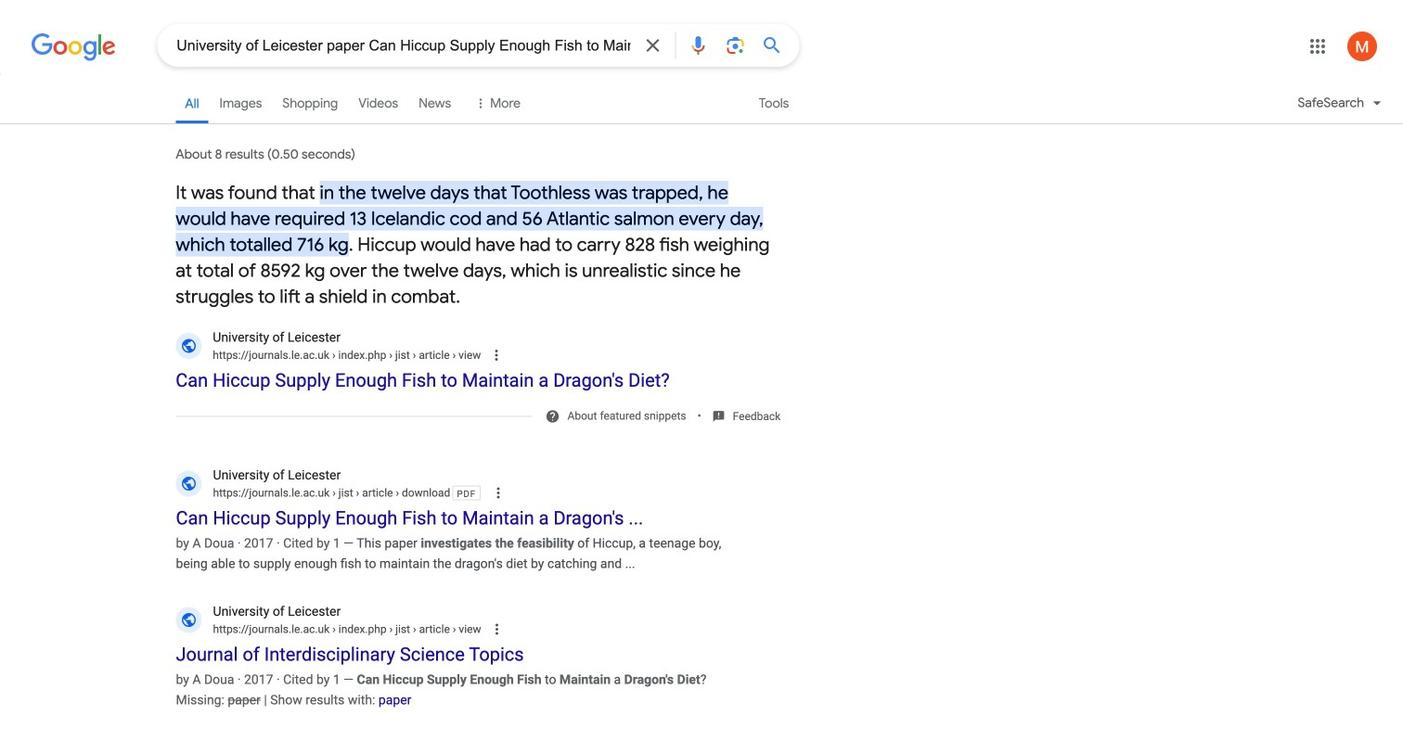 Task type: locate. For each thing, give the bounding box(es) containing it.
google image
[[31, 33, 116, 61]]

None text field
[[329, 349, 481, 362], [329, 487, 450, 500], [329, 349, 481, 362], [329, 487, 450, 500]]

None text field
[[213, 347, 481, 364], [213, 485, 450, 502], [213, 621, 481, 638], [329, 623, 481, 636], [213, 347, 481, 364], [213, 485, 450, 502], [213, 621, 481, 638], [329, 623, 481, 636]]

search by image image
[[724, 34, 746, 57]]

None search field
[[0, 23, 799, 67]]

navigation
[[0, 82, 1403, 135]]

Search text field
[[177, 35, 630, 58]]



Task type: describe. For each thing, give the bounding box(es) containing it.
search by voice image
[[687, 34, 709, 57]]



Task type: vqa. For each thing, say whether or not it's contained in the screenshot.
Wed, Feb 28 'element' at bottom right
no



